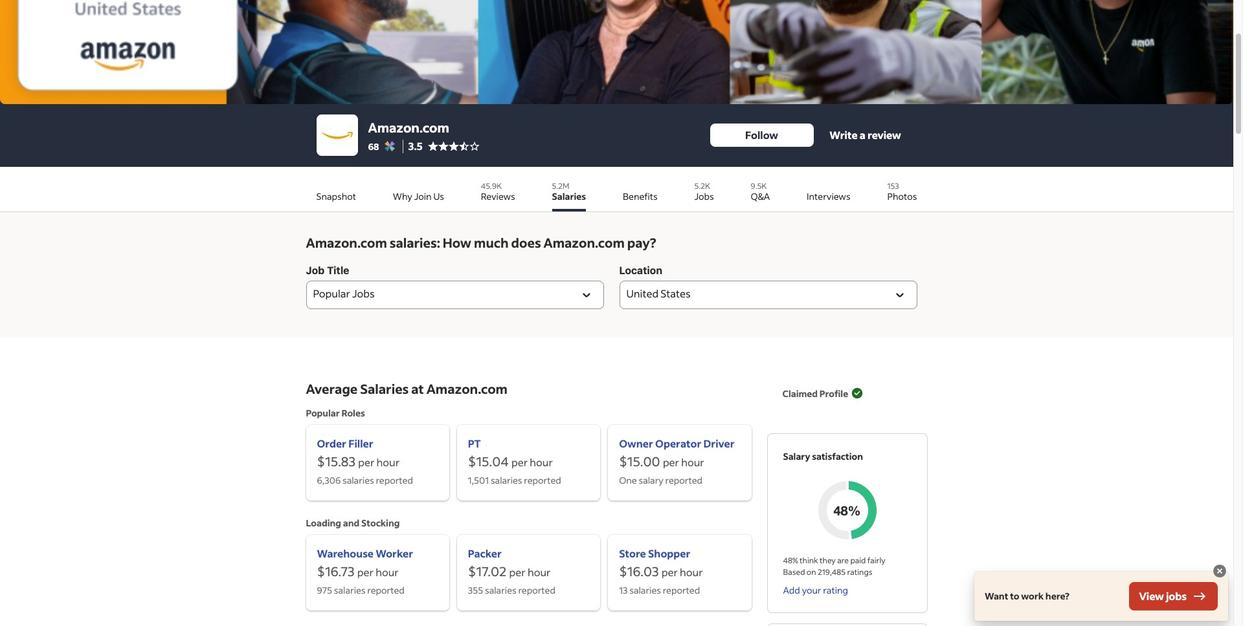 Task type: vqa. For each thing, say whether or not it's contained in the screenshot.
THE MISSING QUALIFICATION image
no



Task type: locate. For each thing, give the bounding box(es) containing it.
jobs
[[1166, 590, 1187, 604]]

interviews
[[807, 190, 851, 203]]

3.5
[[408, 139, 423, 153]]

1 horizontal spatial salaries
[[552, 190, 586, 203]]

benefits
[[623, 190, 658, 203]]

jobs
[[695, 190, 714, 203], [352, 287, 375, 301]]

per inside store shopper $16.03 per hour 13 salaries reported
[[662, 566, 678, 580]]

worker
[[376, 547, 413, 561]]

roles
[[342, 407, 365, 420]]

filler
[[349, 437, 373, 451]]

salaries down $15.04
[[491, 475, 522, 487]]

amazon.com up 3.5
[[368, 119, 449, 136]]

order
[[317, 437, 347, 451]]

hour inside store shopper $16.03 per hour 13 salaries reported
[[680, 566, 703, 580]]

think
[[800, 556, 818, 566]]

48% think they are paid fairly based on 219,485 ratings
[[783, 556, 886, 578]]

48% inside 48% think they are paid fairly based on 219,485 ratings
[[783, 556, 798, 566]]

48% up based
[[783, 556, 798, 566]]

reported
[[376, 475, 413, 487], [524, 475, 561, 487], [666, 475, 703, 487], [367, 585, 405, 597], [518, 585, 556, 597], [663, 585, 700, 597]]

title
[[327, 265, 349, 277]]

0 horizontal spatial jobs
[[352, 287, 375, 301]]

salary
[[783, 451, 811, 463]]

pt
[[468, 437, 481, 451]]

follow
[[745, 128, 779, 142]]

hour right $15.83 on the left bottom of page
[[377, 456, 400, 470]]

q&a
[[751, 190, 770, 203]]

0 vertical spatial jobs
[[695, 190, 714, 203]]

salaries down $15.83 on the left bottom of page
[[343, 475, 374, 487]]

photos
[[888, 190, 917, 203]]

per right $17.02
[[509, 566, 526, 580]]

warehouse
[[317, 547, 374, 561]]

salaries for average
[[360, 381, 409, 398]]

location
[[620, 265, 663, 277]]

0 vertical spatial popular
[[313, 287, 350, 301]]

per inside owner operator driver $15.00 per hour one salary reported
[[663, 456, 679, 470]]

reported down worker
[[367, 585, 405, 597]]

review
[[868, 128, 901, 142]]

packer
[[468, 547, 502, 561]]

snapshot link
[[316, 177, 356, 212]]

hour down the shopper
[[680, 566, 703, 580]]

per down operator
[[663, 456, 679, 470]]

219,485
[[818, 568, 846, 578]]

operator
[[656, 437, 702, 451]]

owner operator driver $15.00 per hour one salary reported
[[619, 437, 735, 487]]

loading
[[306, 518, 341, 530]]

hour down operator
[[682, 456, 705, 470]]

975
[[317, 585, 332, 597]]

popular jobs
[[313, 287, 375, 301]]

view jobs link
[[1129, 583, 1218, 611]]

1 horizontal spatial jobs
[[695, 190, 714, 203]]

jobs for 5.2k
[[695, 190, 714, 203]]

salaries inside store shopper $16.03 per hour 13 salaries reported
[[630, 585, 661, 597]]

jobs for popular
[[352, 287, 375, 301]]

to
[[1011, 591, 1020, 603]]

1 horizontal spatial 48%
[[834, 503, 861, 519]]

write
[[830, 128, 858, 142]]

1 vertical spatial salaries
[[360, 381, 409, 398]]

hour right $15.04
[[530, 456, 553, 470]]

order filler $15.83 per hour 6,306 salaries reported
[[317, 437, 413, 487]]

us
[[434, 190, 444, 203]]

0 vertical spatial salaries
[[552, 190, 586, 203]]

hour right $17.02
[[528, 566, 551, 580]]

0 vertical spatial 48%
[[834, 503, 861, 519]]

united states
[[627, 287, 691, 301]]

salaries down $16.03
[[630, 585, 661, 597]]

salaries
[[552, 190, 586, 203], [360, 381, 409, 398]]

48% for 48%
[[834, 503, 861, 519]]

reported inside order filler $15.83 per hour 6,306 salaries reported
[[376, 475, 413, 487]]

salaries
[[343, 475, 374, 487], [491, 475, 522, 487], [334, 585, 366, 597], [485, 585, 517, 597], [630, 585, 661, 597]]

amazon.com
[[368, 119, 449, 136], [306, 234, 387, 251], [544, 234, 625, 251], [427, 381, 508, 398]]

1 vertical spatial 48%
[[783, 556, 798, 566]]

$16.73
[[317, 563, 355, 580]]

1 vertical spatial jobs
[[352, 287, 375, 301]]

popular down 'average'
[[306, 407, 340, 420]]

reported right 355
[[518, 585, 556, 597]]

are
[[838, 556, 849, 566]]

355
[[468, 585, 483, 597]]

salaries inside the warehouse worker $16.73 per hour 975 salaries reported
[[334, 585, 366, 597]]

5.2m
[[552, 181, 570, 191]]

hour inside pt $15.04 per hour 1,501 salaries reported
[[530, 456, 553, 470]]

store shopper $16.03 per hour 13 salaries reported
[[619, 547, 703, 597]]

driver
[[704, 437, 735, 451]]

reported down the shopper
[[663, 585, 700, 597]]

salaries inside packer $17.02 per hour 355 salaries reported
[[485, 585, 517, 597]]

0 horizontal spatial salaries
[[360, 381, 409, 398]]

5.2m salaries
[[552, 181, 586, 203]]

reported inside pt $15.04 per hour 1,501 salaries reported
[[524, 475, 561, 487]]

on
[[807, 568, 816, 578]]

popular roles
[[306, 407, 365, 420]]

per right $15.04
[[512, 456, 528, 470]]

per down warehouse
[[357, 566, 374, 580]]

$15.83
[[317, 453, 356, 470]]

work wellbeing logo image
[[384, 141, 395, 152]]

salaries down "$16.73"
[[334, 585, 366, 597]]

popular down job title
[[313, 287, 350, 301]]

owner
[[619, 437, 653, 451]]

follow button
[[710, 124, 814, 147]]

why join us link
[[393, 177, 444, 212]]

salaries:
[[390, 234, 440, 251]]

amazon.com salaries: how much does amazon.com pay?
[[306, 234, 656, 251]]

shopper
[[648, 547, 691, 561]]

your
[[802, 585, 822, 597]]

salaries inside order filler $15.83 per hour 6,306 salaries reported
[[343, 475, 374, 487]]

reported right 1,501
[[524, 475, 561, 487]]

salaries down $17.02
[[485, 585, 517, 597]]

reported right salary
[[666, 475, 703, 487]]

reported inside the warehouse worker $16.73 per hour 975 salaries reported
[[367, 585, 405, 597]]

68
[[368, 140, 379, 153]]

hour inside owner operator driver $15.00 per hour one salary reported
[[682, 456, 705, 470]]

benefits link
[[623, 177, 658, 212]]

per down filler
[[358, 456, 375, 470]]

per down the shopper
[[662, 566, 678, 580]]

rating
[[823, 585, 849, 597]]

per
[[358, 456, 375, 470], [512, 456, 528, 470], [663, 456, 679, 470], [357, 566, 374, 580], [509, 566, 526, 580], [662, 566, 678, 580]]

153
[[888, 181, 899, 191]]

pay?
[[627, 234, 656, 251]]

1 vertical spatial popular
[[306, 407, 340, 420]]

how
[[443, 234, 472, 251]]

48% up are
[[834, 503, 861, 519]]

hour down worker
[[376, 566, 399, 580]]

per inside the warehouse worker $16.73 per hour 975 salaries reported
[[357, 566, 374, 580]]

reported up stocking
[[376, 475, 413, 487]]

reviews
[[481, 190, 515, 203]]

0 horizontal spatial 48%
[[783, 556, 798, 566]]



Task type: describe. For each thing, give the bounding box(es) containing it.
$16.03
[[619, 563, 659, 580]]

48% for 48% think they are paid fairly based on 219,485 ratings
[[783, 556, 798, 566]]

153 photos
[[888, 181, 917, 203]]

job
[[306, 265, 325, 277]]

amazon.com up the title
[[306, 234, 387, 251]]

amazon.com down 5.2m salaries
[[544, 234, 625, 251]]

want
[[985, 591, 1009, 603]]

45.9k reviews
[[481, 181, 515, 203]]

join
[[414, 190, 432, 203]]

salary satisfaction
[[783, 451, 863, 463]]

ratings
[[847, 568, 873, 578]]

a
[[860, 128, 866, 142]]

claimed profile
[[783, 388, 849, 400]]

1,501
[[468, 475, 489, 487]]

stocking
[[361, 518, 400, 530]]

satisfaction
[[812, 451, 863, 463]]

average salaries at amazon.com
[[306, 381, 508, 398]]

snapshot
[[316, 190, 356, 203]]

salaries inside pt $15.04 per hour 1,501 salaries reported
[[491, 475, 522, 487]]

add your rating link
[[783, 585, 849, 598]]

write a review
[[830, 128, 901, 142]]

reported inside owner operator driver $15.00 per hour one salary reported
[[666, 475, 703, 487]]

does
[[511, 234, 541, 251]]

popular for average
[[306, 407, 340, 420]]

salaries for $16.03
[[630, 585, 661, 597]]

13
[[619, 585, 628, 597]]

write a review link
[[814, 124, 917, 147]]

view jobs
[[1140, 590, 1187, 604]]

salary
[[639, 475, 664, 487]]

add
[[783, 585, 800, 597]]

hour inside packer $17.02 per hour 355 salaries reported
[[528, 566, 551, 580]]

salaries for $16.73
[[334, 585, 366, 597]]

fairly
[[868, 556, 886, 566]]

here?
[[1046, 591, 1070, 603]]

per inside order filler $15.83 per hour 6,306 salaries reported
[[358, 456, 375, 470]]

9.5k
[[751, 181, 767, 191]]

and
[[343, 518, 360, 530]]

5.2k
[[695, 181, 711, 191]]

$15.04
[[468, 453, 509, 470]]

why
[[393, 190, 413, 203]]

states
[[661, 287, 691, 301]]

warehouse worker $16.73 per hour 975 salaries reported
[[317, 547, 413, 597]]

salaries for $15.83
[[343, 475, 374, 487]]

packer $17.02 per hour 355 salaries reported
[[468, 547, 556, 597]]

average
[[306, 381, 358, 398]]

close image
[[1212, 564, 1228, 580]]

they
[[820, 556, 836, 566]]

salaries for 5.2m
[[552, 190, 586, 203]]

work
[[1022, 591, 1044, 603]]

hour inside order filler $15.83 per hour 6,306 salaries reported
[[377, 456, 400, 470]]

interviews link
[[807, 177, 851, 212]]

45.9k
[[481, 181, 502, 191]]

at
[[411, 381, 424, 398]]

reported inside store shopper $16.03 per hour 13 salaries reported
[[663, 585, 700, 597]]

based
[[783, 568, 805, 578]]

reported inside packer $17.02 per hour 355 salaries reported
[[518, 585, 556, 597]]

per inside packer $17.02 per hour 355 salaries reported
[[509, 566, 526, 580]]

9.5k q&a
[[751, 181, 770, 203]]

amazon.com right at
[[427, 381, 508, 398]]

5.2k jobs
[[695, 181, 714, 203]]

per inside pt $15.04 per hour 1,501 salaries reported
[[512, 456, 528, 470]]

one
[[619, 475, 637, 487]]

united
[[627, 287, 659, 301]]

add your rating
[[783, 585, 849, 597]]

hour inside the warehouse worker $16.73 per hour 975 salaries reported
[[376, 566, 399, 580]]

why join us
[[393, 190, 444, 203]]

$15.00
[[619, 453, 660, 470]]

claimed profile button
[[783, 380, 864, 408]]

join the action backstage with amazon image
[[0, 0, 1234, 104]]

6,306
[[317, 475, 341, 487]]

much
[[474, 234, 509, 251]]

paid
[[851, 556, 866, 566]]

profile
[[820, 388, 849, 400]]

want to work here?
[[985, 591, 1070, 603]]

popular for job
[[313, 287, 350, 301]]

pt $15.04 per hour 1,501 salaries reported
[[468, 437, 561, 487]]

job title
[[306, 265, 349, 277]]

$17.02
[[468, 563, 507, 580]]



